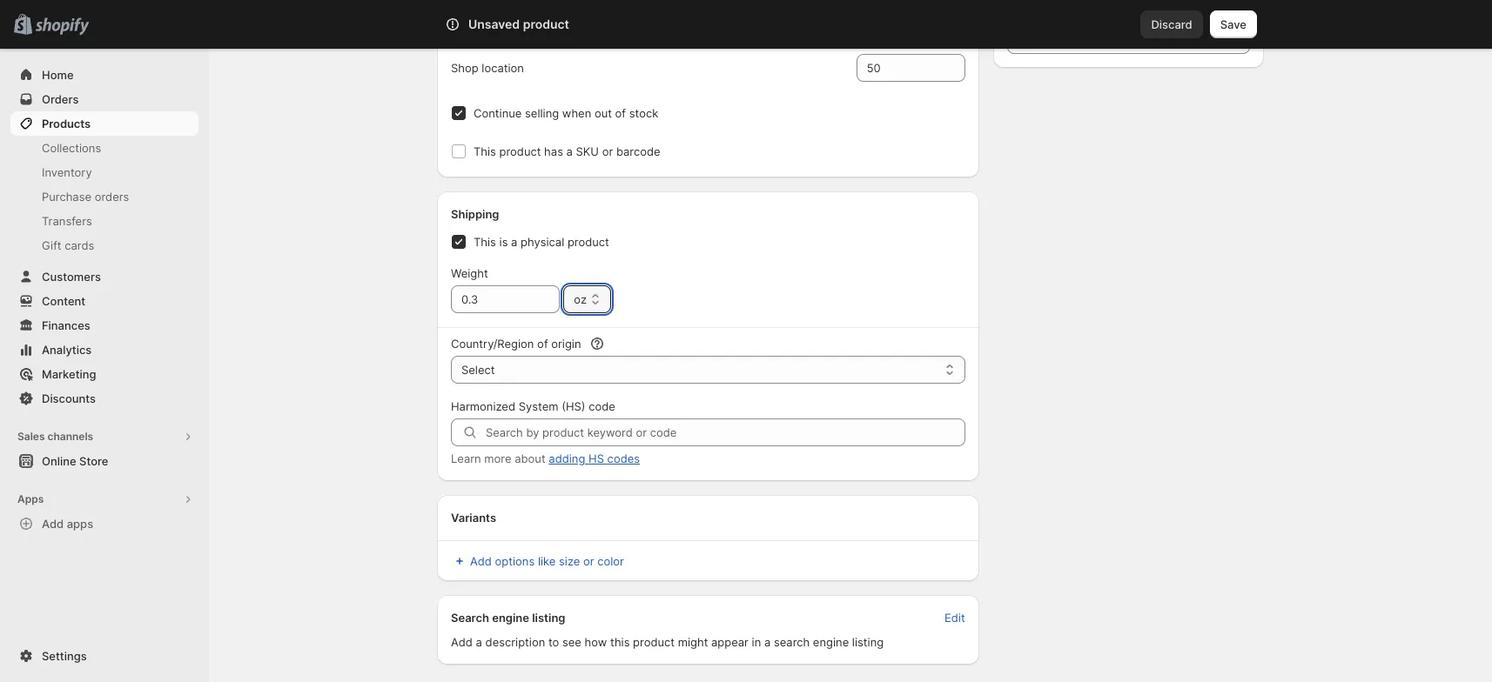Task type: locate. For each thing, give the bounding box(es) containing it.
select
[[462, 363, 495, 377]]

location
[[482, 61, 524, 75]]

size
[[559, 555, 580, 569]]

or right size
[[583, 555, 594, 569]]

adding
[[549, 452, 586, 466]]

add for add options like size or color
[[470, 555, 492, 569]]

1 horizontal spatial engine
[[813, 636, 849, 650]]

apps
[[17, 493, 44, 506]]

out
[[595, 106, 612, 120]]

search
[[774, 636, 810, 650]]

a right in
[[765, 636, 771, 650]]

add apps button
[[10, 512, 199, 536]]

when
[[562, 106, 591, 120]]

1 vertical spatial engine
[[813, 636, 849, 650]]

listing right search
[[852, 636, 884, 650]]

search
[[522, 17, 560, 31], [451, 611, 489, 625]]

add apps
[[42, 517, 93, 531]]

barcode
[[616, 145, 661, 158]]

of left origin
[[537, 337, 548, 351]]

(hs)
[[562, 400, 586, 414]]

marketing
[[42, 367, 96, 381]]

analytics
[[42, 343, 92, 357]]

products link
[[10, 111, 199, 136]]

origin
[[551, 337, 581, 351]]

1 vertical spatial or
[[583, 555, 594, 569]]

0 vertical spatial add
[[42, 517, 64, 531]]

engine right search
[[813, 636, 849, 650]]

add a description to see how this product might appear in a search engine listing
[[451, 636, 884, 650]]

selling
[[525, 106, 559, 120]]

this product has a sku or barcode
[[474, 145, 661, 158]]

color
[[598, 555, 624, 569]]

Weight text field
[[451, 286, 560, 313]]

to
[[549, 636, 559, 650]]

add down search engine listing
[[451, 636, 473, 650]]

this for this product has a sku or barcode
[[474, 145, 496, 158]]

add for add apps
[[42, 517, 64, 531]]

or right sku
[[602, 145, 613, 158]]

shopify image
[[35, 18, 89, 35]]

0 vertical spatial of
[[615, 106, 626, 120]]

Harmonized System (HS) code text field
[[486, 419, 965, 447]]

store
[[79, 455, 108, 468]]

discard
[[1152, 17, 1193, 31]]

in
[[752, 636, 761, 650]]

a
[[567, 145, 573, 158], [511, 235, 518, 249], [476, 636, 482, 650], [765, 636, 771, 650]]

collections
[[42, 141, 101, 155]]

gift cards
[[42, 239, 94, 253]]

engine
[[492, 611, 529, 625], [813, 636, 849, 650]]

1 horizontal spatial search
[[522, 17, 560, 31]]

this left is
[[474, 235, 496, 249]]

this for this is a physical product
[[474, 235, 496, 249]]

0 vertical spatial listing
[[532, 611, 566, 625]]

products
[[42, 117, 91, 131]]

appear
[[711, 636, 749, 650]]

purchase orders
[[42, 190, 129, 204]]

2 this from the top
[[474, 235, 496, 249]]

1 this from the top
[[474, 145, 496, 158]]

None number field
[[857, 54, 939, 82]]

0 horizontal spatial engine
[[492, 611, 529, 625]]

search inside button
[[522, 17, 560, 31]]

save button
[[1210, 10, 1257, 38]]

options
[[495, 555, 535, 569]]

shop location
[[451, 61, 524, 75]]

learn more about adding hs codes
[[451, 452, 640, 466]]

cards
[[65, 239, 94, 253]]

search for search
[[522, 17, 560, 31]]

1 vertical spatial search
[[451, 611, 489, 625]]

shop
[[451, 61, 479, 75]]

listing up to
[[532, 611, 566, 625]]

search for search engine listing
[[451, 611, 489, 625]]

inventory link
[[10, 160, 199, 185]]

0 horizontal spatial search
[[451, 611, 489, 625]]

add options like size or color button
[[441, 549, 635, 574]]

oz
[[574, 293, 587, 307]]

search up description
[[451, 611, 489, 625]]

this down continue
[[474, 145, 496, 158]]

of right out
[[615, 106, 626, 120]]

online store link
[[10, 449, 199, 474]]

0 vertical spatial or
[[602, 145, 613, 158]]

might
[[678, 636, 708, 650]]

country/region of origin
[[451, 337, 581, 351]]

online store button
[[0, 449, 209, 474]]

marketing link
[[10, 362, 199, 387]]

0 vertical spatial this
[[474, 145, 496, 158]]

1 vertical spatial add
[[470, 555, 492, 569]]

sales
[[17, 430, 45, 443]]

listing
[[532, 611, 566, 625], [852, 636, 884, 650]]

2 vertical spatial add
[[451, 636, 473, 650]]

customers link
[[10, 265, 199, 289]]

sku
[[576, 145, 599, 158]]

search right unsaved
[[522, 17, 560, 31]]

this
[[610, 636, 630, 650]]

add
[[42, 517, 64, 531], [470, 555, 492, 569], [451, 636, 473, 650]]

add left options
[[470, 555, 492, 569]]

a left description
[[476, 636, 482, 650]]

apps button
[[10, 488, 199, 512]]

description
[[486, 636, 545, 650]]

purchase orders link
[[10, 185, 199, 209]]

online
[[42, 455, 76, 468]]

home link
[[10, 63, 199, 87]]

engine up description
[[492, 611, 529, 625]]

gift cards link
[[10, 233, 199, 258]]

codes
[[607, 452, 640, 466]]

customers
[[42, 270, 101, 284]]

1 vertical spatial this
[[474, 235, 496, 249]]

online store
[[42, 455, 108, 468]]

1 vertical spatial listing
[[852, 636, 884, 650]]

0 horizontal spatial or
[[583, 555, 594, 569]]

quantity
[[451, 18, 498, 32]]

of
[[615, 106, 626, 120], [537, 337, 548, 351]]

this
[[474, 145, 496, 158], [474, 235, 496, 249]]

add left "apps"
[[42, 517, 64, 531]]

see
[[563, 636, 582, 650]]

1 vertical spatial of
[[537, 337, 548, 351]]

product left 'has'
[[499, 145, 541, 158]]

0 horizontal spatial listing
[[532, 611, 566, 625]]

1 horizontal spatial listing
[[852, 636, 884, 650]]

0 vertical spatial search
[[522, 17, 560, 31]]



Task type: vqa. For each thing, say whether or not it's contained in the screenshot.
add to the middle
yes



Task type: describe. For each thing, give the bounding box(es) containing it.
country/region
[[451, 337, 534, 351]]

orders link
[[10, 87, 199, 111]]

sales channels button
[[10, 425, 199, 449]]

a right is
[[511, 235, 518, 249]]

product right physical
[[568, 235, 609, 249]]

search button
[[494, 10, 999, 38]]

settings link
[[10, 644, 199, 669]]

sales channels
[[17, 430, 93, 443]]

continue
[[474, 106, 522, 120]]

more
[[484, 452, 512, 466]]

physical
[[521, 235, 564, 249]]

learn
[[451, 452, 481, 466]]

1 horizontal spatial or
[[602, 145, 613, 158]]

0 vertical spatial engine
[[492, 611, 529, 625]]

a right 'has'
[[567, 145, 573, 158]]

unsaved product
[[468, 17, 569, 31]]

stock
[[629, 106, 659, 120]]

settings
[[42, 650, 87, 664]]

purchase
[[42, 190, 91, 204]]

transfers
[[42, 214, 92, 228]]

content link
[[10, 289, 199, 313]]

apps
[[67, 517, 93, 531]]

1 horizontal spatial of
[[615, 106, 626, 120]]

inventory
[[42, 165, 92, 179]]

or inside button
[[583, 555, 594, 569]]

has
[[544, 145, 563, 158]]

like
[[538, 555, 556, 569]]

finances
[[42, 319, 90, 333]]

orders
[[95, 190, 129, 204]]

unsaved
[[468, 17, 520, 31]]

edit
[[945, 611, 965, 625]]

how
[[585, 636, 607, 650]]

this is a physical product
[[474, 235, 609, 249]]

home
[[42, 68, 74, 82]]

collections link
[[10, 136, 199, 160]]

variants
[[451, 511, 496, 525]]

product right unsaved
[[523, 17, 569, 31]]

add options like size or color
[[470, 555, 624, 569]]

is
[[499, 235, 508, 249]]

edit button
[[934, 606, 976, 630]]

weight
[[451, 266, 488, 280]]

discard button
[[1141, 10, 1203, 38]]

add for add a description to see how this product might appear in a search engine listing
[[451, 636, 473, 650]]

channels
[[47, 430, 93, 443]]

continue selling when out of stock
[[474, 106, 659, 120]]

discounts
[[42, 392, 96, 406]]

hs
[[589, 452, 604, 466]]

transfers link
[[10, 209, 199, 233]]

harmonized system (hs) code
[[451, 400, 615, 414]]

content
[[42, 294, 85, 308]]

gift
[[42, 239, 61, 253]]

shipping
[[451, 207, 499, 221]]

orders
[[42, 92, 79, 106]]

discounts link
[[10, 387, 199, 411]]

harmonized
[[451, 400, 516, 414]]

analytics link
[[10, 338, 199, 362]]

adding hs codes link
[[549, 452, 640, 466]]

about
[[515, 452, 546, 466]]

0 horizontal spatial of
[[537, 337, 548, 351]]

search engine listing
[[451, 611, 566, 625]]

product right this
[[633, 636, 675, 650]]

save
[[1221, 17, 1247, 31]]

code
[[589, 400, 615, 414]]

finances link
[[10, 313, 199, 338]]



